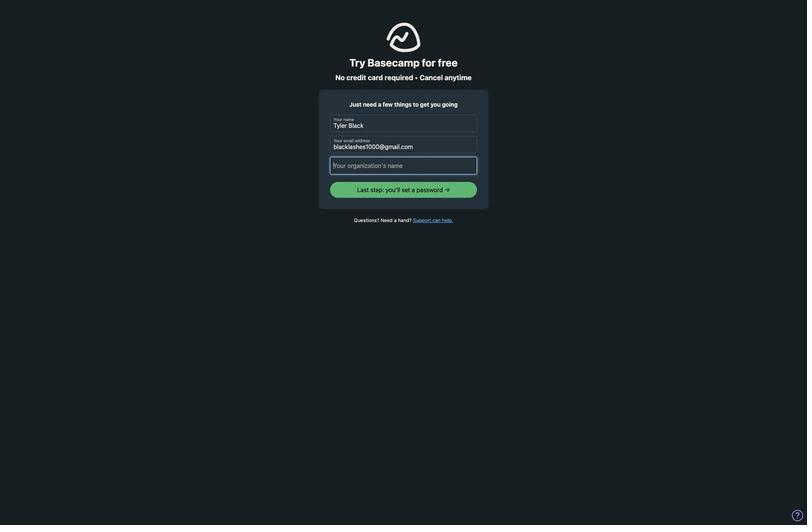 Task type: vqa. For each thing, say whether or not it's contained in the screenshot.
Prioritize
no



Task type: describe. For each thing, give the bounding box(es) containing it.
basecamp
[[368, 56, 420, 69]]

just need a few things to get you going
[[350, 101, 458, 108]]

to
[[413, 101, 419, 108]]

your for your name
[[334, 118, 343, 122]]

you
[[431, 101, 441, 108]]

support
[[413, 218, 432, 224]]

address
[[355, 139, 370, 144]]

need
[[363, 101, 377, 108]]

your for your email address
[[334, 139, 343, 144]]

few
[[383, 101, 393, 108]]

try basecamp for free
[[350, 56, 458, 69]]

Your organization's name text field
[[330, 157, 477, 175]]

name
[[344, 118, 354, 122]]

just
[[350, 101, 362, 108]]

•
[[415, 74, 419, 82]]

last step: you'll set a password →
[[358, 187, 450, 194]]

anytime
[[445, 74, 472, 82]]

your name
[[334, 118, 354, 122]]

cancel
[[420, 74, 443, 82]]

can
[[433, 218, 441, 224]]



Task type: locate. For each thing, give the bounding box(es) containing it.
card
[[368, 74, 383, 82]]

a left few
[[378, 101, 382, 108]]

password
[[417, 187, 443, 194]]

2 vertical spatial a
[[394, 218, 397, 224]]

things
[[395, 101, 412, 108]]

1 vertical spatial your
[[334, 139, 343, 144]]

required
[[385, 74, 414, 82]]

a for few
[[378, 101, 382, 108]]

a
[[378, 101, 382, 108], [412, 187, 415, 194], [394, 218, 397, 224]]

step:
[[371, 187, 384, 194]]

Your email address email field
[[330, 136, 477, 154]]

1 horizontal spatial a
[[394, 218, 397, 224]]

your
[[334, 118, 343, 122], [334, 139, 343, 144]]

0 vertical spatial a
[[378, 101, 382, 108]]

0 horizontal spatial a
[[378, 101, 382, 108]]

1 vertical spatial a
[[412, 187, 415, 194]]

a inside button
[[412, 187, 415, 194]]

try
[[350, 56, 366, 69]]

a for hand?
[[394, 218, 397, 224]]

your left name
[[334, 118, 343, 122]]

last
[[358, 187, 369, 194]]

1 your from the top
[[334, 118, 343, 122]]

need
[[381, 218, 393, 224]]

get
[[421, 101, 430, 108]]

email
[[344, 139, 354, 144]]

Your name text field
[[330, 115, 477, 132]]

no
[[336, 74, 345, 82]]

0 vertical spatial your
[[334, 118, 343, 122]]

help.
[[442, 218, 454, 224]]

no credit card required • cancel anytime
[[336, 74, 472, 82]]

2 your from the top
[[334, 139, 343, 144]]

credit
[[347, 74, 367, 82]]

your email address
[[334, 139, 370, 144]]

free
[[438, 56, 458, 69]]

a right need in the top left of the page
[[394, 218, 397, 224]]

support can help. link
[[413, 218, 454, 224]]

hand?
[[398, 218, 412, 224]]

a right set
[[412, 187, 415, 194]]

your left email
[[334, 139, 343, 144]]

you'll
[[386, 187, 401, 194]]

last step: you'll set a password → button
[[330, 182, 477, 198]]

questions? need a hand? support can help.
[[354, 218, 454, 224]]

set
[[402, 187, 411, 194]]

questions?
[[354, 218, 380, 224]]

2 horizontal spatial a
[[412, 187, 415, 194]]

→
[[445, 187, 450, 194]]

going
[[443, 101, 458, 108]]

for
[[422, 56, 436, 69]]



